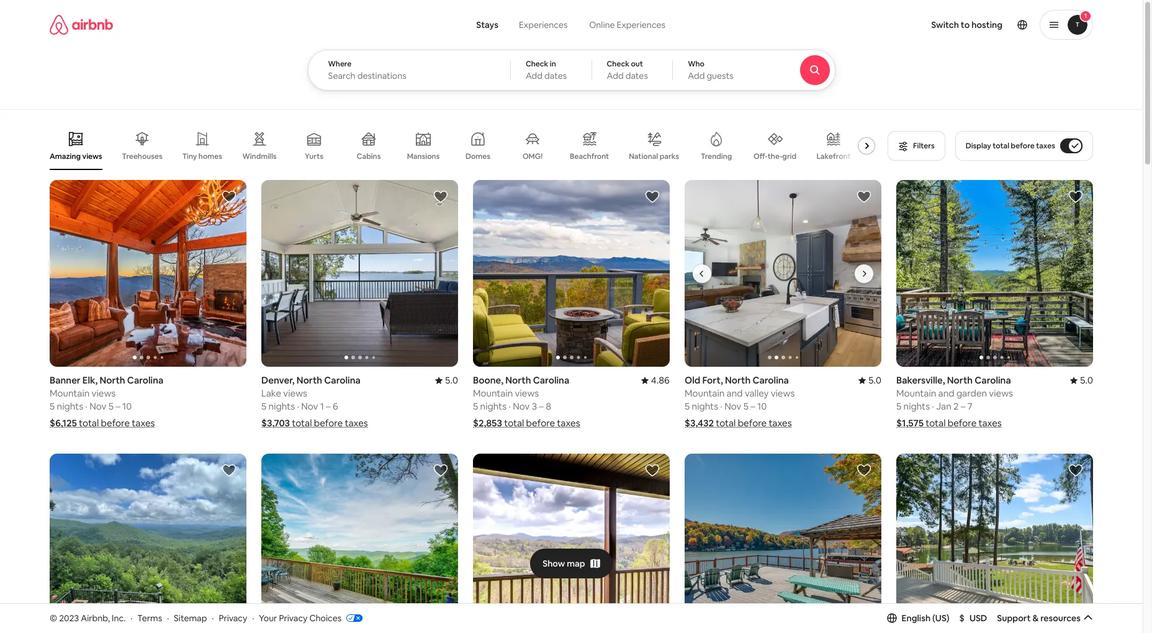 Task type: locate. For each thing, give the bounding box(es) containing it.
views right the garden
[[989, 387, 1013, 399]]

0 horizontal spatial 10
[[122, 401, 132, 412]]

10 inside banner elk, north carolina mountain views 5 nights · nov 5 – 10 $6,125 total before taxes
[[122, 401, 132, 412]]

2 nights from the left
[[269, 401, 295, 412]]

1 vertical spatial 1
[[320, 401, 324, 412]]

carolina right "elk,"
[[127, 374, 163, 386]]

north up the garden
[[947, 374, 973, 386]]

2 and from the left
[[938, 387, 955, 399]]

carolina up valley
[[753, 374, 789, 386]]

1 horizontal spatial 1
[[1084, 12, 1087, 20]]

total down jan
[[926, 417, 946, 429]]

· left jan
[[932, 401, 934, 412]]

1 horizontal spatial privacy
[[279, 612, 308, 624]]

guests
[[707, 70, 734, 81]]

before down 3
[[526, 417, 555, 429]]

2 horizontal spatial add
[[688, 70, 705, 81]]

6 5 from the left
[[744, 401, 749, 412]]

cabins
[[357, 151, 381, 161]]

north right denver,
[[297, 374, 322, 386]]

experiences up "in"
[[519, 19, 568, 30]]

0 horizontal spatial experiences
[[519, 19, 568, 30]]

banner
[[50, 374, 81, 386]]

sitemap
[[174, 612, 207, 624]]

2 dates from the left
[[626, 70, 648, 81]]

north inside denver, north carolina lake views 5 nights · nov 1 – 6 $3,703 total before taxes
[[297, 374, 322, 386]]

nights down lake
[[269, 401, 295, 412]]

3 mountain from the left
[[685, 387, 725, 399]]

stays
[[476, 19, 498, 30]]

5 inside denver, north carolina lake views 5 nights · nov 1 – 6 $3,703 total before taxes
[[261, 401, 266, 412]]

1 horizontal spatial and
[[938, 387, 955, 399]]

1 5.0 out of 5 average rating image from the left
[[435, 374, 458, 386]]

and left valley
[[727, 387, 743, 399]]

add down "who"
[[688, 70, 705, 81]]

1 horizontal spatial 5.0 out of 5 average rating image
[[1070, 374, 1093, 386]]

$2,853
[[473, 417, 502, 429]]

north inside old fort, north carolina mountain and valley views 5 nights · nov 5 – 10 $3,432 total before taxes
[[725, 374, 751, 386]]

1 10 from the left
[[122, 401, 132, 412]]

mountain down banner
[[50, 387, 90, 399]]

4 north from the left
[[725, 374, 751, 386]]

·
[[85, 401, 87, 412], [297, 401, 299, 412], [509, 401, 511, 412], [720, 401, 723, 412], [932, 401, 934, 412], [130, 612, 133, 624], [167, 612, 169, 624], [212, 612, 214, 624], [252, 612, 254, 624]]

check inside check in add dates
[[526, 59, 548, 69]]

1 add from the left
[[526, 70, 543, 81]]

– inside old fort, north carolina mountain and valley views 5 nights · nov 5 – 10 $3,432 total before taxes
[[751, 401, 755, 412]]

7 5 from the left
[[896, 401, 902, 412]]

nights inside old fort, north carolina mountain and valley views 5 nights · nov 5 – 10 $3,432 total before taxes
[[692, 401, 718, 412]]

· down fort,
[[720, 401, 723, 412]]

mountain down boone,
[[473, 387, 513, 399]]

3 5 from the left
[[261, 401, 266, 412]]

show map
[[543, 558, 585, 569]]

5 carolina from the left
[[975, 374, 1011, 386]]

before
[[1011, 141, 1035, 151], [101, 417, 130, 429], [314, 417, 343, 429], [526, 417, 555, 429], [738, 417, 767, 429], [948, 417, 977, 429]]

before inside display total before taxes button
[[1011, 141, 1035, 151]]

· inside denver, north carolina lake views 5 nights · nov 1 – 6 $3,703 total before taxes
[[297, 401, 299, 412]]

views right amazing
[[82, 151, 102, 161]]

add to wishlist: old fort, north carolina image
[[857, 189, 872, 204]]

views inside old fort, north carolina mountain and valley views 5 nights · nov 5 – 10 $3,432 total before taxes
[[771, 387, 795, 399]]

stays button
[[466, 12, 508, 37]]

dates down "in"
[[544, 70, 567, 81]]

carolina for bakersville, north carolina mountain and garden views 5 nights · jan 2 – 7 $1,575 total before taxes
[[975, 374, 1011, 386]]

total right "$3,432"
[[716, 417, 736, 429]]

carolina inside denver, north carolina lake views 5 nights · nov 1 – 6 $3,703 total before taxes
[[324, 374, 361, 386]]

nights up "$3,432"
[[692, 401, 718, 412]]

1 north from the left
[[100, 374, 125, 386]]

carolina inside 'boone, north carolina mountain views 5 nights · nov 3 – 8 $2,853 total before taxes'
[[533, 374, 569, 386]]

dates
[[544, 70, 567, 81], [626, 70, 648, 81]]

1 horizontal spatial 10
[[757, 401, 767, 412]]

check for check out add dates
[[607, 59, 629, 69]]

show map button
[[530, 549, 613, 578]]

1 horizontal spatial 5.0
[[868, 374, 882, 386]]

5.0 for old fort, north carolina mountain and valley views 5 nights · nov 5 – 10 $3,432 total before taxes
[[868, 374, 882, 386]]

map
[[567, 558, 585, 569]]

dates down out
[[626, 70, 648, 81]]

nights up the $1,575
[[904, 401, 930, 412]]

old fort, north carolina mountain and valley views 5 nights · nov 5 – 10 $3,432 total before taxes
[[685, 374, 795, 429]]

1 nov from the left
[[90, 401, 106, 412]]

group
[[50, 122, 880, 170], [50, 180, 246, 367], [261, 180, 458, 367], [473, 180, 670, 367], [685, 180, 882, 367], [896, 180, 1093, 367], [50, 454, 246, 633], [261, 454, 458, 633], [473, 454, 670, 633], [685, 454, 882, 633], [896, 454, 1093, 633]]

support & resources
[[997, 613, 1081, 624]]

boone, north carolina mountain views 5 nights · nov 3 – 8 $2,853 total before taxes
[[473, 374, 580, 429]]

2 5 from the left
[[108, 401, 114, 412]]

carolina inside bakersville, north carolina mountain and garden views 5 nights · jan 2 – 7 $1,575 total before taxes
[[975, 374, 1011, 386]]

2 nov from the left
[[301, 401, 318, 412]]

5 inside bakersville, north carolina mountain and garden views 5 nights · jan 2 – 7 $1,575 total before taxes
[[896, 401, 902, 412]]

· left 3
[[509, 401, 511, 412]]

1 – from the left
[[116, 401, 120, 412]]

privacy link
[[219, 612, 247, 624]]

5.0 out of 5 average rating image for denver, north carolina lake views 5 nights · nov 1 – 6 $3,703 total before taxes
[[435, 374, 458, 386]]

check
[[526, 59, 548, 69], [607, 59, 629, 69]]

– inside 'boone, north carolina mountain views 5 nights · nov 3 – 8 $2,853 total before taxes'
[[539, 401, 544, 412]]

add to wishlist: purlear, north carolina image
[[222, 463, 237, 478]]

north up valley
[[725, 374, 751, 386]]

0 horizontal spatial 1
[[320, 401, 324, 412]]

1 5 from the left
[[50, 401, 55, 412]]

2 5.0 out of 5 average rating image from the left
[[1070, 374, 1093, 386]]

before inside banner elk, north carolina mountain views 5 nights · nov 5 – 10 $6,125 total before taxes
[[101, 417, 130, 429]]

add down experiences button
[[526, 70, 543, 81]]

4 carolina from the left
[[753, 374, 789, 386]]

0 horizontal spatial privacy
[[219, 612, 247, 624]]

5.0 out of 5 average rating image
[[435, 374, 458, 386], [1070, 374, 1093, 386]]

· right terms
[[167, 612, 169, 624]]

1 horizontal spatial check
[[607, 59, 629, 69]]

check for check in add dates
[[526, 59, 548, 69]]

where
[[328, 59, 352, 69]]

4 – from the left
[[751, 401, 755, 412]]

terms link
[[137, 612, 162, 624]]

©
[[50, 612, 57, 624]]

4 5 from the left
[[473, 401, 478, 412]]

1 horizontal spatial experiences
[[617, 19, 666, 30]]

homes
[[199, 151, 222, 161]]

views up 3
[[515, 387, 539, 399]]

total right $6,125
[[79, 417, 99, 429]]

online
[[589, 19, 615, 30]]

switch to hosting link
[[924, 12, 1010, 38]]

1 horizontal spatial add
[[607, 70, 624, 81]]

2 – from the left
[[326, 401, 331, 412]]

5 north from the left
[[947, 374, 973, 386]]

total
[[993, 141, 1009, 151], [79, 417, 99, 429], [292, 417, 312, 429], [504, 417, 524, 429], [716, 417, 736, 429], [926, 417, 946, 429]]

0 horizontal spatial dates
[[544, 70, 567, 81]]

4 nights from the left
[[692, 401, 718, 412]]

4 mountain from the left
[[896, 387, 936, 399]]

before right display
[[1011, 141, 1035, 151]]

1 experiences from the left
[[519, 19, 568, 30]]

1 dates from the left
[[544, 70, 567, 81]]

check in add dates
[[526, 59, 567, 81]]

group containing amazing views
[[50, 122, 880, 170]]

views down denver,
[[283, 387, 307, 399]]

add inside check out add dates
[[607, 70, 624, 81]]

Where field
[[328, 70, 490, 81]]

privacy left your
[[219, 612, 247, 624]]

off-the-grid
[[754, 151, 796, 161]]

mountain down fort,
[[685, 387, 725, 399]]

carolina up the garden
[[975, 374, 1011, 386]]

total inside banner elk, north carolina mountain views 5 nights · nov 5 – 10 $6,125 total before taxes
[[79, 417, 99, 429]]

taxes inside 'boone, north carolina mountain views 5 nights · nov 3 – 8 $2,853 total before taxes'
[[557, 417, 580, 429]]

3 north from the left
[[505, 374, 531, 386]]

filters button
[[888, 131, 945, 161]]

experiences inside button
[[519, 19, 568, 30]]

1 check from the left
[[526, 59, 548, 69]]

before inside bakersville, north carolina mountain and garden views 5 nights · jan 2 – 7 $1,575 total before taxes
[[948, 417, 977, 429]]

5 – from the left
[[961, 401, 966, 412]]

views inside group
[[82, 151, 102, 161]]

2 check from the left
[[607, 59, 629, 69]]

taxes inside banner elk, north carolina mountain views 5 nights · nov 5 – 10 $6,125 total before taxes
[[132, 417, 155, 429]]

add to wishlist: boone, north carolina image
[[645, 189, 660, 204]]

mountain
[[50, 387, 90, 399], [473, 387, 513, 399], [685, 387, 725, 399], [896, 387, 936, 399]]

add inside check in add dates
[[526, 70, 543, 81]]

and
[[727, 387, 743, 399], [938, 387, 955, 399]]

choices
[[309, 612, 342, 624]]

switch
[[931, 19, 959, 30]]

5.0
[[445, 374, 458, 386], [868, 374, 882, 386], [1080, 374, 1093, 386]]

check inside check out add dates
[[607, 59, 629, 69]]

experiences right "online"
[[617, 19, 666, 30]]

display
[[966, 141, 991, 151]]

carolina
[[127, 374, 163, 386], [324, 374, 361, 386], [533, 374, 569, 386], [753, 374, 789, 386], [975, 374, 1011, 386]]

none search field containing stays
[[308, 0, 869, 91]]

2 privacy from the left
[[279, 612, 308, 624]]

4 nov from the left
[[725, 401, 742, 412]]

2 horizontal spatial 5.0
[[1080, 374, 1093, 386]]

· left 6 on the left bottom of page
[[297, 401, 299, 412]]

carolina up 8
[[533, 374, 569, 386]]

$1,575
[[896, 417, 924, 429]]

1 inside dropdown button
[[1084, 12, 1087, 20]]

trending
[[701, 151, 732, 161]]

– inside banner elk, north carolina mountain views 5 nights · nov 5 – 10 $6,125 total before taxes
[[116, 401, 120, 412]]

nights
[[57, 401, 83, 412], [269, 401, 295, 412], [480, 401, 507, 412], [692, 401, 718, 412], [904, 401, 930, 412]]

and up jan
[[938, 387, 955, 399]]

0 horizontal spatial and
[[727, 387, 743, 399]]

$
[[959, 613, 965, 624]]

views
[[82, 151, 102, 161], [92, 387, 116, 399], [283, 387, 307, 399], [515, 387, 539, 399], [771, 387, 795, 399], [989, 387, 1013, 399]]

carolina up 6 on the left bottom of page
[[324, 374, 361, 386]]

1 mountain from the left
[[50, 387, 90, 399]]

nov
[[90, 401, 106, 412], [301, 401, 318, 412], [513, 401, 530, 412], [725, 401, 742, 412]]

lake
[[261, 387, 281, 399]]

your privacy choices link
[[259, 612, 363, 625]]

1 horizontal spatial dates
[[626, 70, 648, 81]]

show
[[543, 558, 565, 569]]

2 add from the left
[[607, 70, 624, 81]]

north inside bakersville, north carolina mountain and garden views 5 nights · jan 2 – 7 $1,575 total before taxes
[[947, 374, 973, 386]]

check left "in"
[[526, 59, 548, 69]]

1 5.0 from the left
[[445, 374, 458, 386]]

2 mountain from the left
[[473, 387, 513, 399]]

views down "elk,"
[[92, 387, 116, 399]]

national parks
[[629, 151, 679, 161]]

mountain down bakersville,
[[896, 387, 936, 399]]

3 add from the left
[[688, 70, 705, 81]]

add down online experiences
[[607, 70, 624, 81]]

who
[[688, 59, 705, 69]]

display total before taxes button
[[955, 131, 1093, 161]]

views right valley
[[771, 387, 795, 399]]

0 horizontal spatial 5.0 out of 5 average rating image
[[435, 374, 458, 386]]

–
[[116, 401, 120, 412], [326, 401, 331, 412], [539, 401, 544, 412], [751, 401, 755, 412], [961, 401, 966, 412]]

total right $2,853
[[504, 417, 524, 429]]

2 carolina from the left
[[324, 374, 361, 386]]

10
[[122, 401, 132, 412], [757, 401, 767, 412]]

total right display
[[993, 141, 1009, 151]]

3 carolina from the left
[[533, 374, 569, 386]]

nights inside 'boone, north carolina mountain views 5 nights · nov 3 – 8 $2,853 total before taxes'
[[480, 401, 507, 412]]

None search field
[[308, 0, 869, 91]]

nights up $6,125
[[57, 401, 83, 412]]

nights inside denver, north carolina lake views 5 nights · nov 1 – 6 $3,703 total before taxes
[[269, 401, 295, 412]]

before down 6 on the left bottom of page
[[314, 417, 343, 429]]

2 north from the left
[[297, 374, 322, 386]]

add to wishlist: denver, north carolina image
[[433, 189, 448, 204]]

before right $6,125
[[101, 417, 130, 429]]

5.0 for bakersville, north carolina mountain and garden views 5 nights · jan 2 – 7 $1,575 total before taxes
[[1080, 374, 1093, 386]]

nights inside banner elk, north carolina mountain views 5 nights · nov 5 – 10 $6,125 total before taxes
[[57, 401, 83, 412]]

dates inside check in add dates
[[544, 70, 567, 81]]

what can we help you find? tab list
[[466, 12, 578, 37]]

3 nov from the left
[[513, 401, 530, 412]]

· left your
[[252, 612, 254, 624]]

1 button
[[1040, 10, 1093, 40]]

1
[[1084, 12, 1087, 20], [320, 401, 324, 412]]

2 10 from the left
[[757, 401, 767, 412]]

experiences
[[519, 19, 568, 30], [617, 19, 666, 30]]

dates inside check out add dates
[[626, 70, 648, 81]]

3 5.0 from the left
[[1080, 374, 1093, 386]]

before down the 2
[[948, 417, 977, 429]]

5 nights from the left
[[904, 401, 930, 412]]

airbnb,
[[81, 612, 110, 624]]

0 horizontal spatial check
[[526, 59, 548, 69]]

english
[[902, 613, 931, 624]]

1 carolina from the left
[[127, 374, 163, 386]]

check left out
[[607, 59, 629, 69]]

· inside bakersville, north carolina mountain and garden views 5 nights · jan 2 – 7 $1,575 total before taxes
[[932, 401, 934, 412]]

taxes inside bakersville, north carolina mountain and garden views 5 nights · jan 2 – 7 $1,575 total before taxes
[[979, 417, 1002, 429]]

total right $3,703
[[292, 417, 312, 429]]

0 vertical spatial 1
[[1084, 12, 1087, 20]]

north inside 'boone, north carolina mountain views 5 nights · nov 3 – 8 $2,853 total before taxes'
[[505, 374, 531, 386]]

0 horizontal spatial add
[[526, 70, 543, 81]]

resources
[[1041, 613, 1081, 624]]

total inside 'boone, north carolina mountain views 5 nights · nov 3 – 8 $2,853 total before taxes'
[[504, 417, 524, 429]]

add for check out add dates
[[607, 70, 624, 81]]

bakersville,
[[896, 374, 945, 386]]

0 horizontal spatial 5.0
[[445, 374, 458, 386]]

3 – from the left
[[539, 401, 544, 412]]

privacy inside your privacy choices link
[[279, 612, 308, 624]]

add
[[526, 70, 543, 81], [607, 70, 624, 81], [688, 70, 705, 81]]

· down "elk,"
[[85, 401, 87, 412]]

nov inside denver, north carolina lake views 5 nights · nov 1 – 6 $3,703 total before taxes
[[301, 401, 318, 412]]

before inside denver, north carolina lake views 5 nights · nov 1 – 6 $3,703 total before taxes
[[314, 417, 343, 429]]

1 nights from the left
[[57, 401, 83, 412]]

1 inside denver, north carolina lake views 5 nights · nov 1 – 6 $3,703 total before taxes
[[320, 401, 324, 412]]

jan
[[936, 401, 952, 412]]

north right "elk,"
[[100, 374, 125, 386]]

2 5.0 from the left
[[868, 374, 882, 386]]

nights up $2,853
[[480, 401, 507, 412]]

views inside denver, north carolina lake views 5 nights · nov 1 – 6 $3,703 total before taxes
[[283, 387, 307, 399]]

total inside denver, north carolina lake views 5 nights · nov 1 – 6 $3,703 total before taxes
[[292, 417, 312, 429]]

lakefront
[[817, 151, 851, 161]]

before down valley
[[738, 417, 767, 429]]

north right boone,
[[505, 374, 531, 386]]

1 and from the left
[[727, 387, 743, 399]]

taxes inside button
[[1036, 141, 1055, 151]]

3 nights from the left
[[480, 401, 507, 412]]

5
[[50, 401, 55, 412], [108, 401, 114, 412], [261, 401, 266, 412], [473, 401, 478, 412], [685, 401, 690, 412], [744, 401, 749, 412], [896, 401, 902, 412]]

– inside denver, north carolina lake views 5 nights · nov 1 – 6 $3,703 total before taxes
[[326, 401, 331, 412]]

2
[[954, 401, 959, 412]]

taxes inside old fort, north carolina mountain and valley views 5 nights · nov 5 – 10 $3,432 total before taxes
[[769, 417, 792, 429]]

privacy right your
[[279, 612, 308, 624]]

mountain inside 'boone, north carolina mountain views 5 nights · nov 3 – 8 $2,853 total before taxes'
[[473, 387, 513, 399]]

english (us) button
[[887, 613, 950, 624]]

online experiences
[[589, 19, 666, 30]]



Task type: vqa. For each thing, say whether or not it's contained in the screenshot.
Add to wishlist: Occidental, California Icon at the top of the page
no



Task type: describe. For each thing, give the bounding box(es) containing it.
in
[[550, 59, 556, 69]]

amazing views
[[50, 151, 102, 161]]

omg!
[[523, 151, 543, 161]]

4.86 out of 5 average rating image
[[641, 374, 670, 386]]

check out add dates
[[607, 59, 648, 81]]

sitemap link
[[174, 612, 207, 624]]

old
[[685, 374, 700, 386]]

yurts
[[305, 151, 323, 161]]

dates for check out add dates
[[626, 70, 648, 81]]

$3,432
[[685, 417, 714, 429]]

north for denver,
[[297, 374, 322, 386]]

stays tab panel
[[308, 50, 869, 91]]

valley
[[745, 387, 769, 399]]

your
[[259, 612, 277, 624]]

north for bakersville,
[[947, 374, 973, 386]]

nov inside banner elk, north carolina mountain views 5 nights · nov 5 – 10 $6,125 total before taxes
[[90, 401, 106, 412]]

boone,
[[473, 374, 504, 386]]

2023
[[59, 612, 79, 624]]

hosting
[[972, 19, 1003, 30]]

· right inc.
[[130, 612, 133, 624]]

tiny
[[182, 151, 197, 161]]

add inside who add guests
[[688, 70, 705, 81]]

add to wishlist: banner elk, north carolina image
[[645, 463, 660, 478]]

add to wishlist: banner elk, north carolina image
[[222, 189, 237, 204]]

carolina inside old fort, north carolina mountain and valley views 5 nights · nov 5 – 10 $3,432 total before taxes
[[753, 374, 789, 386]]

nov inside 'boone, north carolina mountain views 5 nights · nov 3 – 8 $2,853 total before taxes'
[[513, 401, 530, 412]]

bakersville, north carolina mountain and garden views 5 nights · jan 2 – 7 $1,575 total before taxes
[[896, 374, 1013, 429]]

taxes inside denver, north carolina lake views 5 nights · nov 1 – 6 $3,703 total before taxes
[[345, 417, 368, 429]]

5.0 for denver, north carolina lake views 5 nights · nov 1 – 6 $3,703 total before taxes
[[445, 374, 458, 386]]

mountain inside banner elk, north carolina mountain views 5 nights · nov 5 – 10 $6,125 total before taxes
[[50, 387, 90, 399]]

· inside old fort, north carolina mountain and valley views 5 nights · nov 5 – 10 $3,432 total before taxes
[[720, 401, 723, 412]]

parks
[[660, 151, 679, 161]]

nights inside bakersville, north carolina mountain and garden views 5 nights · jan 2 – 7 $1,575 total before taxes
[[904, 401, 930, 412]]

1 privacy from the left
[[219, 612, 247, 624]]

views inside bakersville, north carolina mountain and garden views 5 nights · jan 2 – 7 $1,575 total before taxes
[[989, 387, 1013, 399]]

$3,703
[[261, 417, 290, 429]]

4.86
[[651, 374, 670, 386]]

$6,125
[[50, 417, 77, 429]]

who add guests
[[688, 59, 734, 81]]

support
[[997, 613, 1031, 624]]

5 inside 'boone, north carolina mountain views 5 nights · nov 3 – 8 $2,853 total before taxes'
[[473, 401, 478, 412]]

terms · sitemap · privacy ·
[[137, 612, 254, 624]]

3
[[532, 401, 537, 412]]

grid
[[782, 151, 796, 161]]

dates for check in add dates
[[544, 70, 567, 81]]

total inside display total before taxes button
[[993, 141, 1009, 151]]

before inside old fort, north carolina mountain and valley views 5 nights · nov 5 – 10 $3,432 total before taxes
[[738, 417, 767, 429]]

· inside 'boone, north carolina mountain views 5 nights · nov 3 – 8 $2,853 total before taxes'
[[509, 401, 511, 412]]

garden
[[957, 387, 987, 399]]

© 2023 airbnb, inc. ·
[[50, 612, 133, 624]]

amazing
[[50, 151, 81, 161]]

switch to hosting
[[931, 19, 1003, 30]]

and inside old fort, north carolina mountain and valley views 5 nights · nov 5 – 10 $3,432 total before taxes
[[727, 387, 743, 399]]

banner elk, north carolina mountain views 5 nights · nov 5 – 10 $6,125 total before taxes
[[50, 374, 163, 429]]

8
[[546, 401, 551, 412]]

denver,
[[261, 374, 295, 386]]

carolina inside banner elk, north carolina mountain views 5 nights · nov 5 – 10 $6,125 total before taxes
[[127, 374, 163, 386]]

north inside banner elk, north carolina mountain views 5 nights · nov 5 – 10 $6,125 total before taxes
[[100, 374, 125, 386]]

7
[[968, 401, 973, 412]]

5.0 out of 5 average rating image for bakersville, north carolina mountain and garden views 5 nights · jan 2 – 7 $1,575 total before taxes
[[1070, 374, 1093, 386]]

&
[[1033, 613, 1039, 624]]

mountain inside bakersville, north carolina mountain and garden views 5 nights · jan 2 – 7 $1,575 total before taxes
[[896, 387, 936, 399]]

views inside banner elk, north carolina mountain views 5 nights · nov 5 – 10 $6,125 total before taxes
[[92, 387, 116, 399]]

nov inside old fort, north carolina mountain and valley views 5 nights · nov 5 – 10 $3,432 total before taxes
[[725, 401, 742, 412]]

online experiences link
[[578, 12, 676, 37]]

· left privacy link
[[212, 612, 214, 624]]

carolina for boone, north carolina mountain views 5 nights · nov 3 – 8 $2,853 total before taxes
[[533, 374, 569, 386]]

6
[[333, 401, 338, 412]]

fort,
[[702, 374, 723, 386]]

off-
[[754, 151, 768, 161]]

treehouses
[[122, 151, 163, 161]]

north for boone,
[[505, 374, 531, 386]]

your privacy choices
[[259, 612, 342, 624]]

$ usd
[[959, 613, 987, 624]]

display total before taxes
[[966, 141, 1055, 151]]

tiny homes
[[182, 151, 222, 161]]

support & resources button
[[997, 613, 1093, 624]]

views inside 'boone, north carolina mountain views 5 nights · nov 3 – 8 $2,853 total before taxes'
[[515, 387, 539, 399]]

total inside old fort, north carolina mountain and valley views 5 nights · nov 5 – 10 $3,432 total before taxes
[[716, 417, 736, 429]]

5.0 out of 5 average rating image
[[858, 374, 882, 386]]

add to wishlist: mooresville, north carolina image
[[1068, 463, 1083, 478]]

denver, north carolina lake views 5 nights · nov 1 – 6 $3,703 total before taxes
[[261, 374, 368, 429]]

terms
[[137, 612, 162, 624]]

add to wishlist: bakersville, north carolina image
[[1068, 189, 1083, 204]]

english (us)
[[902, 613, 950, 624]]

mountain inside old fort, north carolina mountain and valley views 5 nights · nov 5 – 10 $3,432 total before taxes
[[685, 387, 725, 399]]

total inside bakersville, north carolina mountain and garden views 5 nights · jan 2 – 7 $1,575 total before taxes
[[926, 417, 946, 429]]

windmills
[[242, 151, 277, 161]]

usd
[[970, 613, 987, 624]]

to
[[961, 19, 970, 30]]

elk,
[[82, 374, 98, 386]]

5 5 from the left
[[685, 401, 690, 412]]

profile element
[[696, 0, 1093, 50]]

beachfront
[[570, 151, 609, 161]]

carolina for denver, north carolina lake views 5 nights · nov 1 – 6 $3,703 total before taxes
[[324, 374, 361, 386]]

filters
[[913, 141, 935, 151]]

add to wishlist: seven devils, north carolina image
[[433, 463, 448, 478]]

– inside bakersville, north carolina mountain and garden views 5 nights · jan 2 – 7 $1,575 total before taxes
[[961, 401, 966, 412]]

national
[[629, 151, 658, 161]]

out
[[631, 59, 643, 69]]

2 experiences from the left
[[617, 19, 666, 30]]

10 inside old fort, north carolina mountain and valley views 5 nights · nov 5 – 10 $3,432 total before taxes
[[757, 401, 767, 412]]

add to wishlist: lake lure, north carolina image
[[857, 463, 872, 478]]

and inside bakersville, north carolina mountain and garden views 5 nights · jan 2 – 7 $1,575 total before taxes
[[938, 387, 955, 399]]

(us)
[[932, 613, 950, 624]]

add for check in add dates
[[526, 70, 543, 81]]

inc.
[[112, 612, 126, 624]]

domes
[[466, 151, 490, 161]]

mansions
[[407, 151, 440, 161]]

before inside 'boone, north carolina mountain views 5 nights · nov 3 – 8 $2,853 total before taxes'
[[526, 417, 555, 429]]

experiences button
[[508, 12, 578, 37]]

· inside banner elk, north carolina mountain views 5 nights · nov 5 – 10 $6,125 total before taxes
[[85, 401, 87, 412]]



